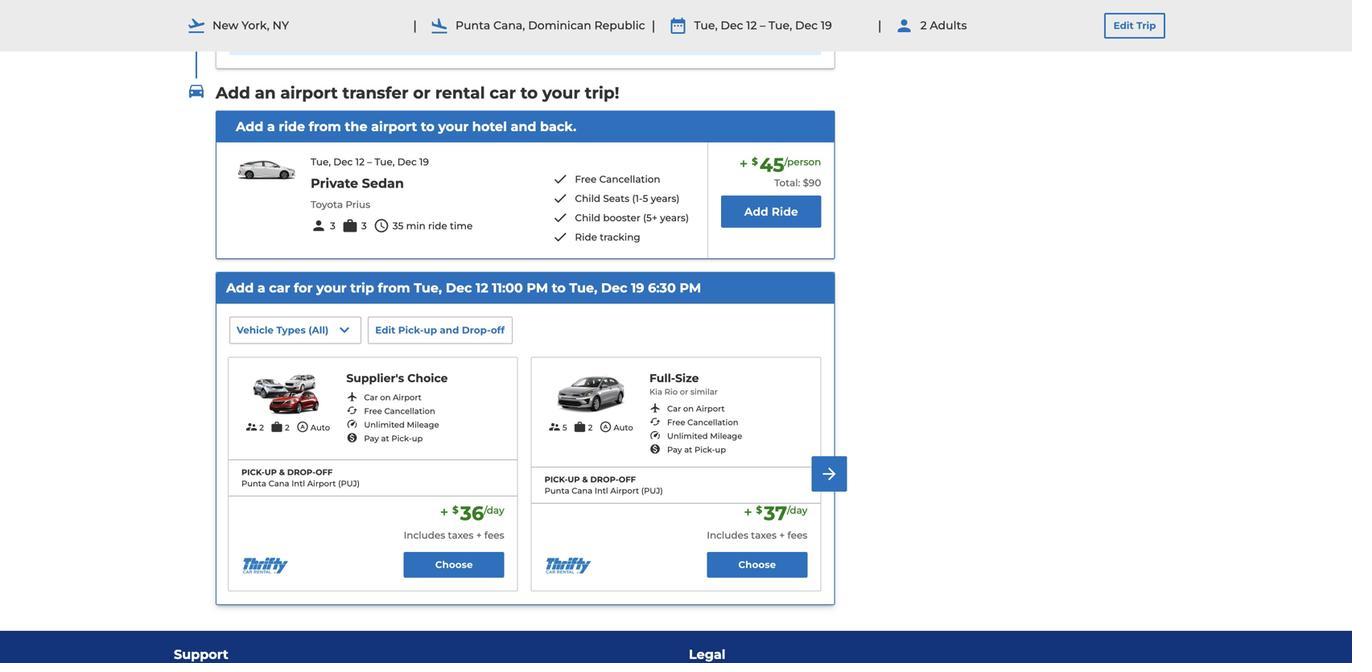 Task type: vqa. For each thing, say whether or not it's contained in the screenshot.
the water at the left bottom
no



Task type: locate. For each thing, give the bounding box(es) containing it.
free down rio
[[667, 418, 686, 428]]

1 horizontal spatial choose button
[[707, 552, 808, 578]]

up up choice
[[424, 324, 437, 336]]

car
[[364, 393, 378, 403], [667, 404, 681, 414]]

& down up to 2 pieces of luggage. icon
[[582, 475, 588, 485]]

punta left "."
[[456, 19, 491, 32]]

for
[[377, 11, 394, 24], [294, 280, 313, 296]]

2 auto from the left
[[614, 423, 633, 433]]

add for add an airport transfer or rental car to your trip!
[[216, 83, 250, 103]]

19 left 6:30
[[631, 280, 645, 296]]

or
[[413, 83, 431, 103], [680, 387, 689, 397]]

19
[[821, 19, 832, 32], [420, 156, 429, 168], [631, 280, 645, 296]]

and
[[518, 30, 537, 41], [511, 119, 537, 135], [440, 324, 459, 336]]

1 horizontal spatial ride
[[428, 220, 447, 232]]

+ down the $ 37 /day
[[780, 530, 785, 541]]

pay down rio
[[667, 445, 682, 455]]

cana for 36
[[269, 479, 289, 489]]

choose button for 37
[[707, 552, 808, 578]]

| for 2 adults
[[878, 18, 882, 33]]

2 | from the left
[[652, 18, 656, 33]]

0 horizontal spatial car
[[364, 393, 378, 403]]

a up the "vehicle"
[[258, 280, 265, 296]]

2 horizontal spatial drop-
[[591, 475, 619, 485]]

car on airport
[[364, 393, 422, 403], [667, 404, 725, 414]]

seats
[[603, 193, 630, 205]]

your right 'in' on the top right of the page
[[1026, 14, 1048, 26]]

pick- down "up to 2 people." image
[[242, 468, 265, 478]]

(puj)
[[338, 479, 360, 489], [642, 486, 663, 496]]

$ inside the $ 37 /day
[[756, 505, 763, 516]]

car on airport for 36
[[364, 393, 422, 403]]

meals and beverages
[[488, 30, 591, 41]]

$ for 36
[[453, 505, 459, 516]]

0 horizontal spatial pay at pick-up
[[364, 434, 423, 444]]

1 vertical spatial trip
[[350, 280, 374, 296]]

0 vertical spatial or
[[413, 83, 431, 103]]

trip!
[[585, 83, 620, 103]]

taxes
[[448, 530, 474, 541], [751, 530, 777, 541]]

up to 5 people. image
[[548, 421, 561, 434]]

$ 36 /day
[[453, 502, 505, 525]]

0 horizontal spatial includes
[[404, 530, 445, 541]]

.
[[492, 11, 495, 24]]

0 horizontal spatial choose
[[435, 559, 473, 571]]

2 choose from the left
[[739, 559, 776, 571]]

automatic transmission. image
[[296, 421, 309, 434], [599, 421, 612, 434]]

ride left the
[[279, 119, 305, 135]]

1 choose from the left
[[435, 559, 473, 571]]

tue, dec 12 – tue, dec 19
[[694, 19, 832, 32]]

1 horizontal spatial taxes
[[751, 530, 777, 541]]

pick-up & drop-off punta cana intl airport (puj) down up to 2 pieces of luggage. icon
[[545, 475, 663, 496]]

punta
[[456, 19, 491, 32], [242, 479, 266, 489], [545, 486, 570, 496]]

from down 35
[[378, 280, 410, 296]]

2 horizontal spatial |
[[878, 18, 882, 33]]

pick- up supplier's choice
[[398, 324, 424, 336]]

(1-
[[632, 193, 643, 205]]

auto right up to 2 pieces of luggage. image at left
[[311, 423, 330, 433]]

auto
[[311, 423, 330, 433], [614, 423, 633, 433]]

pm right 11:00
[[527, 280, 548, 296]]

includes for 36
[[404, 530, 445, 541]]

1 horizontal spatial mileage
[[710, 432, 743, 441]]

choose
[[435, 559, 473, 571], [739, 559, 776, 571]]

ride tracking
[[575, 232, 641, 243]]

from left the
[[309, 119, 341, 135]]

to right ny
[[332, 11, 344, 24]]

0 horizontal spatial choose button
[[404, 552, 505, 578]]

ride
[[279, 119, 305, 135], [428, 220, 447, 232]]

cancellation
[[396, 30, 457, 41], [599, 174, 661, 185], [384, 407, 435, 416], [688, 418, 739, 428]]

0 horizontal spatial /person
[[447, 11, 492, 24]]

dec
[[721, 19, 744, 32], [795, 19, 818, 32], [334, 156, 353, 168], [397, 156, 417, 168], [446, 280, 472, 296], [601, 280, 628, 296]]

0 horizontal spatial unlimited mileage
[[364, 420, 439, 430]]

edit up supplier's
[[375, 324, 396, 336]]

the
[[345, 119, 368, 135]]

0 vertical spatial pay at pick-up
[[364, 434, 423, 444]]

1 horizontal spatial or
[[680, 387, 689, 397]]

2 vertical spatial 12
[[476, 280, 489, 296]]

0 horizontal spatial 19
[[420, 156, 429, 168]]

1 vertical spatial at
[[685, 445, 693, 455]]

| left 42
[[413, 18, 417, 33]]

drop- for 37
[[591, 475, 619, 485]]

0 vertical spatial edit
[[1114, 20, 1134, 31]]

pay for 36
[[364, 434, 379, 444]]

taxes for 36
[[448, 530, 474, 541]]

1 vertical spatial for
[[294, 280, 313, 296]]

add ride
[[744, 205, 798, 219]]

19 inside tue, dec 12 – tue, dec 19 private sedan toyota prius
[[420, 156, 429, 168]]

0 horizontal spatial at
[[381, 434, 389, 444]]

mileage down choice
[[407, 420, 439, 430]]

19 for tue, dec 12 – tue, dec 19
[[821, 19, 832, 32]]

pm right 6:30
[[680, 280, 701, 296]]

child left seats
[[575, 193, 601, 205]]

1 vertical spatial pay
[[667, 445, 682, 455]]

0 vertical spatial mileage
[[407, 420, 439, 430]]

child
[[575, 193, 601, 205], [575, 212, 601, 224]]

punta for 36
[[242, 479, 266, 489]]

at down supplier's
[[381, 434, 389, 444]]

car for 36
[[364, 393, 378, 403]]

years)
[[651, 193, 680, 205], [660, 212, 689, 224]]

are
[[931, 14, 946, 26]]

1 horizontal spatial car on airport
[[667, 404, 725, 414]]

includes taxes + fees down 36
[[404, 530, 505, 541]]

0 horizontal spatial &
[[279, 468, 285, 478]]

1 horizontal spatial at
[[685, 445, 693, 455]]

2 vertical spatial and
[[440, 324, 459, 336]]

pick- inside button
[[398, 324, 424, 336]]

automatic transmission. image right up to 2 pieces of luggage. image at left
[[296, 421, 309, 434]]

car up vehicle types ( all )
[[269, 280, 290, 296]]

auto for 37
[[614, 423, 633, 433]]

1 pm from the left
[[527, 280, 548, 296]]

add for add a ride from the airport to your hotel and back.
[[236, 119, 264, 135]]

included image
[[278, 30, 289, 41]]

auto right up to 2 pieces of luggage. icon
[[614, 423, 633, 433]]

2
[[921, 19, 927, 32], [259, 423, 264, 433], [285, 423, 290, 433], [588, 423, 593, 433]]

1 | from the left
[[413, 18, 417, 33]]

19 right options
[[821, 19, 832, 32]]

1 vertical spatial 5
[[563, 423, 567, 433]]

1 includes taxes + fees from the left
[[404, 530, 505, 541]]

/person
[[447, 11, 492, 24], [785, 156, 821, 168]]

pay at pick-up for 37
[[667, 445, 726, 455]]

0 horizontal spatial car
[[269, 280, 290, 296]]

pay down supplier's
[[364, 434, 379, 444]]

1 horizontal spatial upgrade
[[711, 17, 755, 28]]

car on airport down supplier's choice
[[364, 393, 422, 403]]

$ inside $ 36 /day
[[453, 505, 459, 516]]

1 vertical spatial /person
[[785, 156, 821, 168]]

0 vertical spatial for
[[377, 11, 394, 24]]

$ for 45
[[752, 156, 758, 168]]

upgrade right the "view"
[[711, 17, 755, 28]]

2 includes taxes + fees from the left
[[707, 530, 808, 541]]

free cancellation down supplier's choice
[[364, 407, 435, 416]]

pick-up & drop-off punta cana intl airport (puj) for 37
[[545, 475, 663, 496]]

0 vertical spatial pay
[[364, 434, 379, 444]]

1 horizontal spatial (puj)
[[642, 486, 663, 496]]

1 vertical spatial –
[[367, 156, 372, 168]]

fees left are
[[908, 14, 928, 26]]

2 right "up to 2 people." image
[[259, 423, 264, 433]]

child up ride tracking
[[575, 212, 601, 224]]

$ inside $ 45 /person
[[752, 156, 758, 168]]

0 horizontal spatial mileage
[[407, 420, 439, 430]]

size
[[675, 372, 699, 385]]

0 horizontal spatial +
[[476, 530, 482, 541]]

unlimited down rio
[[667, 432, 708, 441]]

1 choose button from the left
[[404, 552, 505, 578]]

$ right only
[[425, 11, 433, 24]]

pay
[[364, 434, 379, 444], [667, 445, 682, 455]]

0 horizontal spatial pick-up & drop-off punta cana intl airport (puj)
[[242, 468, 360, 489]]

free down supplier's
[[364, 407, 382, 416]]

1 vertical spatial or
[[680, 387, 689, 397]]

1 horizontal spatial fees
[[788, 530, 808, 541]]

45
[[760, 153, 785, 177]]

0 horizontal spatial ride
[[279, 119, 305, 135]]

3 | from the left
[[878, 18, 882, 33]]

1 vertical spatial 12
[[356, 156, 365, 168]]

add down 45 on the right top of the page
[[744, 205, 769, 219]]

1 horizontal spatial includes
[[707, 530, 749, 541]]

/person inside $ 45 /person
[[785, 156, 821, 168]]

12 for tue, dec 12 – tue, dec 19
[[747, 19, 757, 32]]

your
[[1026, 14, 1048, 26], [543, 83, 580, 103], [438, 119, 469, 135], [316, 280, 347, 296]]

0 vertical spatial –
[[760, 19, 766, 32]]

unlimited mileage for 36
[[364, 420, 439, 430]]

12 inside tue, dec 12 – tue, dec 19 private sedan toyota prius
[[356, 156, 365, 168]]

0 horizontal spatial pay
[[364, 434, 379, 444]]

1 child from the top
[[575, 193, 601, 205]]

2 right up to 2 pieces of luggage. icon
[[588, 423, 593, 433]]

choose down 37
[[739, 559, 776, 571]]

12
[[747, 19, 757, 32], [356, 156, 365, 168], [476, 280, 489, 296]]

ride for a
[[279, 119, 305, 135]]

– inside tue, dec 12 – tue, dec 19 private sedan toyota prius
[[367, 156, 372, 168]]

1 horizontal spatial free cancellation
[[575, 174, 661, 185]]

cancellation down "similar"
[[688, 418, 739, 428]]

1 horizontal spatial +
[[780, 530, 785, 541]]

pick-up & drop-off punta cana intl airport (puj)
[[242, 468, 360, 489], [545, 475, 663, 496]]

off inside edit pick-up and drop-off button
[[491, 324, 505, 336]]

trip
[[1137, 20, 1156, 31]]

free
[[575, 174, 597, 185], [364, 407, 382, 416], [667, 418, 686, 428]]

1 horizontal spatial –
[[760, 19, 766, 32]]

mileage down "similar"
[[710, 432, 743, 441]]

1 vertical spatial car
[[667, 404, 681, 414]]

2 choose button from the left
[[707, 552, 808, 578]]

12 left options
[[747, 19, 757, 32]]

unlimited mileage
[[364, 420, 439, 430], [667, 432, 743, 441]]

cancellation up child seats (1-5 years)
[[599, 174, 661, 185]]

2 includes from the left
[[707, 530, 749, 541]]

from
[[309, 119, 341, 135], [378, 280, 410, 296]]

unlimited mileage down "similar"
[[667, 432, 743, 441]]

choose button down 37
[[707, 552, 808, 578]]

airport
[[393, 393, 422, 403], [696, 404, 725, 414], [307, 479, 336, 489], [611, 486, 639, 496]]

&
[[279, 468, 285, 478], [582, 475, 588, 485]]

1 auto from the left
[[311, 423, 330, 433]]

1 vertical spatial years)
[[660, 212, 689, 224]]

$ left 45 on the right top of the page
[[752, 156, 758, 168]]

intl for 37
[[595, 486, 608, 496]]

2 horizontal spatial free cancellation
[[667, 418, 739, 428]]

2 horizontal spatial fees
[[908, 14, 928, 26]]

supplier's
[[346, 372, 404, 385]]

min
[[406, 220, 426, 232]]

jetblue airways logo image
[[242, 10, 266, 30]]

all
[[312, 324, 325, 336]]

2 /day from the left
[[787, 505, 808, 516]]

fees
[[908, 14, 928, 26], [485, 530, 505, 541], [788, 530, 808, 541]]

republic
[[595, 19, 645, 32]]

add a ride from the airport to your hotel and back.
[[236, 119, 577, 135]]

car on airport for 37
[[667, 404, 725, 414]]

/day inside the $ 37 /day
[[787, 505, 808, 516]]

1 taxes from the left
[[448, 530, 474, 541]]

drop-
[[462, 324, 491, 336], [287, 468, 316, 478], [591, 475, 619, 485]]

5 right up to 5 people. icon
[[563, 423, 567, 433]]

1 vertical spatial airport
[[371, 119, 417, 135]]

pay at pick-up down supplier's choice
[[364, 434, 423, 444]]

3 down toyota
[[330, 220, 336, 232]]

at for 36
[[381, 434, 389, 444]]

0 horizontal spatial 3
[[330, 220, 336, 232]]

0 vertical spatial child
[[575, 193, 601, 205]]

1 horizontal spatial includes taxes + fees
[[707, 530, 808, 541]]

1 vertical spatial unlimited
[[667, 432, 708, 441]]

unlimited down supplier's
[[364, 420, 405, 430]]

/person up total: $90
[[785, 156, 821, 168]]

0 horizontal spatial from
[[309, 119, 341, 135]]

drop- for 36
[[287, 468, 316, 478]]

1 horizontal spatial pick-up & drop-off punta cana intl airport (puj)
[[545, 475, 663, 496]]

| left are
[[878, 18, 882, 33]]

1 + from the left
[[476, 530, 482, 541]]

on
[[380, 393, 391, 403], [683, 404, 694, 414]]

| for punta cana, dominican republic
[[413, 18, 417, 33]]

unlimited for 36
[[364, 420, 405, 430]]

1 /day from the left
[[484, 505, 505, 516]]

$ left 37
[[756, 505, 763, 516]]

37
[[764, 502, 787, 525]]

choose for 36
[[435, 559, 473, 571]]

total:
[[775, 177, 801, 189]]

automatic transmission. image for 37
[[599, 421, 612, 434]]

or inside full-size kia rio or similar
[[680, 387, 689, 397]]

choose down 36
[[435, 559, 473, 571]]

0 horizontal spatial (puj)
[[338, 479, 360, 489]]

airport right 'an' on the left top of the page
[[280, 83, 338, 103]]

0 horizontal spatial 12
[[356, 156, 365, 168]]

child for child seats (1-5 years)
[[575, 193, 601, 205]]

free cancellation for 36
[[364, 407, 435, 416]]

unlimited
[[364, 420, 405, 430], [667, 432, 708, 441]]

a down 'an' on the left top of the page
[[267, 119, 275, 135]]

1 vertical spatial pay at pick-up
[[667, 445, 726, 455]]

1 3 from the left
[[330, 220, 336, 232]]

0 horizontal spatial auto
[[311, 423, 330, 433]]

1 vertical spatial from
[[378, 280, 410, 296]]

2 child from the top
[[575, 212, 601, 224]]

/person up included image
[[447, 11, 492, 24]]

0 vertical spatial on
[[380, 393, 391, 403]]

(puj) for 36
[[338, 479, 360, 489]]

ride
[[772, 205, 798, 219], [575, 232, 597, 243]]

3 down prius
[[361, 220, 367, 232]]

1 horizontal spatial cana
[[572, 486, 593, 496]]

0 vertical spatial 12
[[747, 19, 757, 32]]

1 includes from the left
[[404, 530, 445, 541]]

0 horizontal spatial includes taxes + fees
[[404, 530, 505, 541]]

add down 'an' on the left top of the page
[[236, 119, 264, 135]]

1 vertical spatial ride
[[575, 232, 597, 243]]

and right hotel
[[511, 119, 537, 135]]

cana
[[269, 479, 289, 489], [572, 486, 593, 496]]

cana for 37
[[572, 486, 593, 496]]

upgrade up included icon
[[278, 11, 329, 24]]

and down add a car for your trip from tue, dec 12 11:00 pm to tue, dec 19 6:30 pm
[[440, 324, 459, 336]]

includes taxes + fees down 37
[[707, 530, 808, 541]]

or right rio
[[680, 387, 689, 397]]

cana down up to 2 pieces of luggage. image at left
[[269, 479, 289, 489]]

1 horizontal spatial car
[[490, 83, 516, 103]]

– up sedan
[[367, 156, 372, 168]]

baggage fees are not included in your trip cost.
[[861, 14, 1093, 26]]

1 horizontal spatial a
[[267, 119, 275, 135]]

0 horizontal spatial car on airport
[[364, 393, 422, 403]]

0 vertical spatial car
[[364, 393, 378, 403]]

trip
[[1050, 14, 1068, 26], [350, 280, 374, 296]]

add inside add ride button
[[744, 205, 769, 219]]

2 horizontal spatial off
[[619, 475, 636, 485]]

toyota
[[311, 199, 343, 210]]

on for 37
[[683, 404, 694, 414]]

2 right up to 2 pieces of luggage. image at left
[[285, 423, 290, 433]]

cancellation down supplier's choice
[[384, 407, 435, 416]]

1 horizontal spatial 12
[[476, 280, 489, 296]]

cancellation down for only $ 42 /person .
[[396, 30, 457, 41]]

0 vertical spatial airport
[[280, 83, 338, 103]]

0 horizontal spatial on
[[380, 393, 391, 403]]

edit for edit trip
[[1114, 20, 1134, 31]]

up to 2 pieces of luggage. image
[[574, 421, 587, 434]]

and right meals
[[518, 30, 537, 41]]

drop- inside button
[[462, 324, 491, 336]]

–
[[760, 19, 766, 32], [367, 156, 372, 168]]

ride down the total:
[[772, 205, 798, 219]]

for only $ 42 /person .
[[374, 11, 495, 24]]

1 horizontal spatial /day
[[787, 505, 808, 516]]

for up '('
[[294, 280, 313, 296]]

tue, dec 12 – tue, dec 19 private sedan toyota prius
[[311, 156, 429, 210]]

a for ride
[[267, 119, 275, 135]]

view upgrade options button
[[672, 10, 809, 36]]

at for 37
[[685, 445, 693, 455]]

mileage for 37
[[710, 432, 743, 441]]

years) up (5+
[[651, 193, 680, 205]]

+ down $ 36 /day
[[476, 530, 482, 541]]

0 horizontal spatial trip
[[350, 280, 374, 296]]

punta down "up to 2 people." image
[[242, 479, 266, 489]]

pm
[[527, 280, 548, 296], [680, 280, 701, 296]]

1 automatic transmission. image from the left
[[296, 421, 309, 434]]

0 vertical spatial free
[[575, 174, 597, 185]]

2 pm from the left
[[680, 280, 701, 296]]

0 horizontal spatial edit
[[375, 324, 396, 336]]

pay at pick-up down "similar"
[[667, 445, 726, 455]]

/day inside $ 36 /day
[[484, 505, 505, 516]]

2 automatic transmission. image from the left
[[599, 421, 612, 434]]

0 vertical spatial at
[[381, 434, 389, 444]]

0 horizontal spatial ride
[[575, 232, 597, 243]]

a for car
[[258, 280, 265, 296]]

up down "similar"
[[715, 445, 726, 455]]

0 horizontal spatial cana
[[269, 479, 289, 489]]

1 vertical spatial and
[[511, 119, 537, 135]]

– for tue, dec 12 – tue, dec 19
[[760, 19, 766, 32]]

airport
[[280, 83, 338, 103], [371, 119, 417, 135]]

2 + from the left
[[780, 530, 785, 541]]

edit pick-up and drop-off
[[375, 324, 505, 336]]

12 left 11:00
[[476, 280, 489, 296]]

– right the "view"
[[760, 19, 766, 32]]

choose button down 36
[[404, 552, 505, 578]]

includes
[[404, 530, 445, 541], [707, 530, 749, 541]]

fees down $ 36 /day
[[485, 530, 505, 541]]

0 horizontal spatial unlimited
[[364, 420, 405, 430]]

up
[[424, 324, 437, 336], [412, 434, 423, 444], [715, 445, 726, 455], [265, 468, 277, 478], [568, 475, 580, 485]]

dec up sedan
[[397, 156, 417, 168]]

19 down 'add a ride from the airport to your hotel and back.'
[[420, 156, 429, 168]]

edit
[[1114, 20, 1134, 31], [375, 324, 396, 336]]

taxes for 37
[[751, 530, 777, 541]]

0 vertical spatial years)
[[651, 193, 680, 205]]

0 horizontal spatial –
[[367, 156, 372, 168]]

car on airport down "similar"
[[667, 404, 725, 414]]

2 taxes from the left
[[751, 530, 777, 541]]

1 vertical spatial free cancellation
[[364, 407, 435, 416]]

automatic transmission. image right up to 2 pieces of luggage. icon
[[599, 421, 612, 434]]

add left 'an' on the left top of the page
[[216, 83, 250, 103]]

edit left trip
[[1114, 20, 1134, 31]]

edit for edit pick-up and drop-off
[[375, 324, 396, 336]]



Task type: describe. For each thing, give the bounding box(es) containing it.
new york, ny
[[213, 19, 289, 32]]

view upgrade options
[[683, 17, 797, 28]]

cars image
[[187, 82, 206, 101]]

12 for tue, dec 12 – tue, dec 19 private sedan toyota prius
[[356, 156, 365, 168]]

add ride button
[[721, 196, 821, 228]]

ride inside button
[[772, 205, 798, 219]]

time
[[450, 220, 473, 232]]

add for add ride
[[744, 205, 769, 219]]

36
[[460, 502, 484, 525]]

your down rental
[[438, 119, 469, 135]]

supplier's choice image
[[242, 371, 334, 417]]

/day for 37
[[787, 505, 808, 516]]

pay at pick-up for 36
[[364, 434, 423, 444]]

up inside button
[[424, 324, 437, 336]]

cana,
[[494, 19, 525, 32]]

add an airport transfer or rental car to your trip!
[[216, 83, 620, 103]]

pick- down "similar"
[[695, 445, 715, 455]]

pick- down supplier's choice
[[392, 434, 412, 444]]

auto for 36
[[311, 423, 330, 433]]

(
[[309, 324, 312, 336]]

vehicle types ( all )
[[237, 324, 329, 336]]

child seats (1-5 years)
[[575, 193, 680, 205]]

your up back.
[[543, 83, 580, 103]]

legal
[[689, 647, 726, 662]]

prius
[[346, 199, 370, 210]]

unlimited for 37
[[667, 432, 708, 441]]

full size image
[[545, 371, 637, 417]]

35 min ride time
[[393, 220, 473, 232]]

or for rio
[[680, 387, 689, 397]]

includes taxes + fees for 36
[[404, 530, 505, 541]]

to down add an airport transfer or rental car to your trip!
[[421, 119, 435, 135]]

up down choice
[[412, 434, 423, 444]]

1 horizontal spatial punta
[[456, 19, 491, 32]]

upgrade to
[[278, 11, 347, 24]]

add a car for your trip from tue, dec 12 11:00 pm to tue, dec 19 6:30 pm
[[226, 280, 701, 296]]

)
[[325, 324, 329, 336]]

(5+
[[643, 212, 658, 224]]

dominican
[[528, 19, 592, 32]]

2 for up to 2 pieces of luggage. icon
[[588, 423, 593, 433]]

(puj) for 37
[[642, 486, 663, 496]]

dec right the "view"
[[721, 19, 744, 32]]

0 vertical spatial from
[[309, 119, 341, 135]]

includes taxes + fees for 37
[[707, 530, 808, 541]]

2 vertical spatial 19
[[631, 280, 645, 296]]

+ for 37
[[780, 530, 785, 541]]

baggage
[[861, 14, 906, 26]]

transfer
[[343, 83, 409, 103]]

your up )
[[316, 280, 347, 296]]

35
[[393, 220, 404, 232]]

free for 36
[[364, 407, 382, 416]]

0 vertical spatial and
[[518, 30, 537, 41]]

kia
[[650, 387, 663, 397]]

0 horizontal spatial airport
[[280, 83, 338, 103]]

unlimited mileage for 37
[[667, 432, 743, 441]]

2 for "up to 2 people." image
[[259, 423, 264, 433]]

cost.
[[1070, 14, 1093, 26]]

punta for 37
[[545, 486, 570, 496]]

back.
[[540, 119, 577, 135]]

– for tue, dec 12 – tue, dec 19 private sedan toyota prius
[[367, 156, 372, 168]]

fees for 37
[[788, 530, 808, 541]]

0 vertical spatial car
[[490, 83, 516, 103]]

options
[[757, 17, 797, 28]]

1 horizontal spatial airport
[[371, 119, 417, 135]]

included image
[[470, 30, 481, 41]]

pick-up & drop-off punta cana intl airport (puj) for 36
[[242, 468, 360, 489]]

choose for 37
[[739, 559, 776, 571]]

edit pick-up and drop-off button
[[368, 317, 513, 344]]

support
[[174, 647, 229, 662]]

ride for min
[[428, 220, 447, 232]]

2 3 from the left
[[361, 220, 367, 232]]

edit trip button
[[1105, 13, 1166, 39]]

up down up to 2 pieces of luggage. image at left
[[265, 468, 277, 478]]

booster
[[603, 212, 641, 224]]

1 horizontal spatial 5
[[643, 193, 648, 205]]

0 vertical spatial /person
[[447, 11, 492, 24]]

supplier's choice
[[346, 372, 448, 385]]

only
[[397, 11, 422, 24]]

pick- down up to 5 people. icon
[[545, 475, 568, 485]]

2 left are
[[921, 19, 927, 32]]

add for add a car for your trip from tue, dec 12 11:00 pm to tue, dec 19 6:30 pm
[[226, 280, 254, 296]]

$ 45 /person
[[752, 153, 821, 177]]

meals
[[488, 30, 516, 41]]

up to 2 pieces of luggage. image
[[271, 421, 283, 434]]

1 horizontal spatial trip
[[1050, 14, 1068, 26]]

and inside button
[[440, 324, 459, 336]]

dec up edit pick-up and drop-off
[[446, 280, 472, 296]]

upgrade inside view upgrade options button
[[711, 17, 755, 28]]

$ for 37
[[756, 505, 763, 516]]

sedan
[[362, 175, 404, 191]]

automatic transmission. image for 36
[[296, 421, 309, 434]]

child booster (5+ years)
[[575, 212, 689, 224]]

2 for up to 2 pieces of luggage. image at left
[[285, 423, 290, 433]]

dec left baggage in the right top of the page
[[795, 19, 818, 32]]

on for 36
[[380, 393, 391, 403]]

new
[[213, 19, 239, 32]]

in
[[1014, 14, 1023, 26]]

view
[[683, 17, 708, 28]]

child for child booster (5+ years)
[[575, 212, 601, 224]]

pay for 37
[[667, 445, 682, 455]]

free cancellation for 37
[[667, 418, 739, 428]]

dec up private
[[334, 156, 353, 168]]

/day for 36
[[484, 505, 505, 516]]

not
[[949, 14, 966, 26]]

dec left 6:30
[[601, 280, 628, 296]]

car for 37
[[667, 404, 681, 414]]

full-size kia rio or similar
[[650, 372, 718, 397]]

up down up to 2 pieces of luggage. icon
[[568, 475, 580, 485]]

2 adults
[[921, 19, 967, 32]]

choice
[[407, 372, 448, 385]]

included
[[968, 14, 1011, 26]]

19 for tue, dec 12 – tue, dec 19 private sedan toyota prius
[[420, 156, 429, 168]]

0 horizontal spatial upgrade
[[278, 11, 329, 24]]

adults
[[930, 19, 967, 32]]

0 horizontal spatial for
[[294, 280, 313, 296]]

free for 37
[[667, 418, 686, 428]]

edit trip
[[1114, 20, 1156, 31]]

private
[[311, 175, 358, 191]]

an
[[255, 83, 276, 103]]

types
[[276, 324, 306, 336]]

or for transfer
[[413, 83, 431, 103]]

off for 36
[[316, 468, 333, 478]]

york,
[[242, 19, 270, 32]]

punta cana, dominican republic
[[456, 19, 645, 32]]

fees for 36
[[485, 530, 505, 541]]

includes for 37
[[707, 530, 749, 541]]

ny
[[273, 19, 289, 32]]

mileage for 36
[[407, 420, 439, 430]]

+ for 36
[[476, 530, 482, 541]]

to down meals and beverages
[[521, 83, 538, 103]]

off for 37
[[619, 475, 636, 485]]

full-
[[650, 372, 676, 385]]

11:00
[[492, 280, 523, 296]]

tracking
[[600, 232, 641, 243]]

choose button for 36
[[404, 552, 505, 578]]

1 horizontal spatial for
[[377, 11, 394, 24]]

intl for 36
[[292, 479, 305, 489]]

42
[[433, 11, 447, 24]]

| for tue, dec 12 – tue, dec 19
[[652, 18, 656, 33]]

& for 36
[[279, 468, 285, 478]]

1 horizontal spatial from
[[378, 280, 410, 296]]

rio
[[665, 387, 678, 397]]

to right 11:00
[[552, 280, 566, 296]]

& for 37
[[582, 475, 588, 485]]

beverages
[[540, 30, 591, 41]]

1 horizontal spatial free
[[575, 174, 597, 185]]

rental
[[435, 83, 485, 103]]

up to 2 people. image
[[245, 421, 258, 434]]

$ 37 /day
[[756, 502, 808, 525]]

0 horizontal spatial 5
[[563, 423, 567, 433]]

6:30
[[648, 280, 676, 296]]

$90
[[803, 177, 821, 189]]

vehicle
[[237, 324, 274, 336]]

total: $90
[[775, 177, 821, 189]]

hotel
[[472, 119, 507, 135]]

similar
[[691, 387, 718, 397]]



